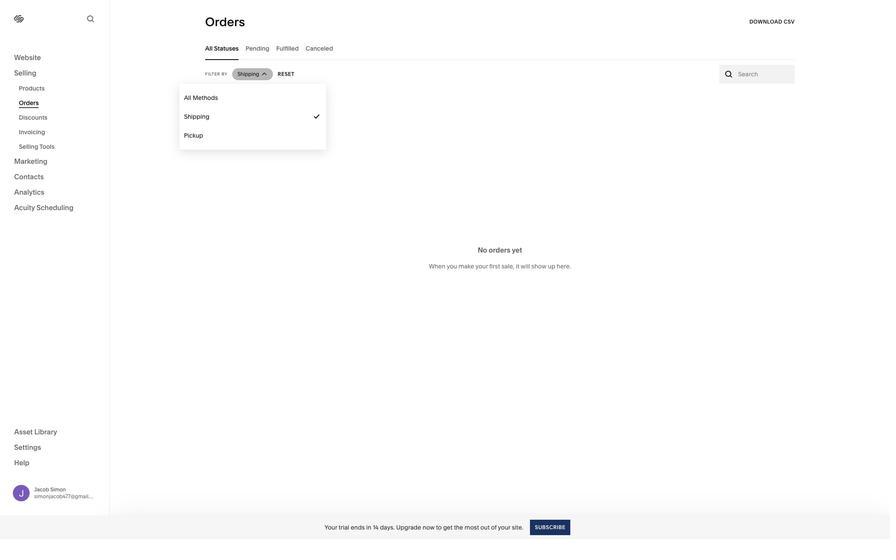 Task type: describe. For each thing, give the bounding box(es) containing it.
orders link
[[19, 96, 100, 110]]

selling link
[[14, 68, 95, 79]]

website
[[14, 53, 41, 62]]

website link
[[14, 53, 95, 63]]

csv
[[784, 18, 795, 25]]

canceled button
[[306, 37, 333, 60]]

contacts
[[14, 173, 44, 181]]

1 vertical spatial your
[[498, 524, 511, 532]]

analytics
[[14, 188, 44, 197]]

of
[[491, 524, 497, 532]]

to
[[436, 524, 442, 532]]

simonjacob477@gmail.com
[[34, 494, 100, 500]]

by
[[222, 72, 228, 76]]

marketing
[[14, 157, 47, 166]]

fulfilled button
[[276, 37, 299, 60]]

when you make your first sale, it will show up here.
[[429, 263, 571, 271]]

products link
[[19, 81, 100, 96]]

upgrade
[[396, 524, 421, 532]]

settings link
[[14, 443, 95, 453]]

all methods
[[184, 94, 218, 102]]

your trial ends in 14 days. upgrade now to get the most out of your site.
[[325, 524, 524, 532]]

0 vertical spatial shipping
[[238, 71, 259, 77]]

invoicing link
[[19, 125, 100, 140]]

reset
[[278, 71, 295, 77]]

jacob simon simonjacob477@gmail.com
[[34, 487, 100, 500]]

acuity scheduling link
[[14, 203, 95, 213]]

asset library link
[[14, 427, 95, 438]]

marketing link
[[14, 157, 95, 167]]

when
[[429, 263, 446, 271]]

you
[[447, 263, 457, 271]]

discounts link
[[19, 110, 100, 125]]

0 horizontal spatial shipping
[[184, 113, 210, 121]]

analytics link
[[14, 188, 95, 198]]

orders
[[489, 246, 511, 255]]

your
[[325, 524, 337, 532]]

get
[[443, 524, 453, 532]]

statuses
[[214, 44, 239, 52]]

site.
[[512, 524, 524, 532]]

most
[[465, 524, 479, 532]]

download
[[750, 18, 783, 25]]

the
[[454, 524, 463, 532]]

methods
[[193, 94, 218, 102]]

scheduling
[[37, 204, 74, 212]]

contacts link
[[14, 172, 95, 183]]

make
[[459, 263, 474, 271]]

settings
[[14, 443, 41, 452]]

pending button
[[246, 37, 270, 60]]

here.
[[557, 263, 571, 271]]

14
[[373, 524, 379, 532]]

help link
[[14, 458, 29, 468]]

download csv button
[[750, 14, 795, 30]]

pickup
[[184, 132, 203, 140]]

simon
[[50, 487, 66, 493]]

filter by
[[205, 72, 228, 76]]

download csv
[[750, 18, 795, 25]]

all for all methods
[[184, 94, 191, 102]]



Task type: locate. For each thing, give the bounding box(es) containing it.
discounts
[[19, 114, 47, 122]]

1 horizontal spatial all
[[205, 44, 213, 52]]

jacob
[[34, 487, 49, 493]]

all left methods
[[184, 94, 191, 102]]

0 vertical spatial orders
[[205, 15, 245, 29]]

shipping
[[238, 71, 259, 77], [184, 113, 210, 121]]

selling inside selling tools link
[[19, 143, 38, 151]]

selling
[[14, 69, 36, 77], [19, 143, 38, 151]]

yet
[[512, 246, 523, 255]]

days.
[[380, 524, 395, 532]]

acuity
[[14, 204, 35, 212]]

all statuses button
[[205, 37, 239, 60]]

0 horizontal spatial all
[[184, 94, 191, 102]]

tab list
[[205, 37, 795, 60]]

0 vertical spatial all
[[205, 44, 213, 52]]

asset
[[14, 428, 33, 437]]

acuity scheduling
[[14, 204, 74, 212]]

ends
[[351, 524, 365, 532]]

products
[[19, 85, 45, 92]]

subscribe
[[535, 525, 566, 531]]

0 vertical spatial your
[[476, 263, 488, 271]]

0 vertical spatial selling
[[14, 69, 36, 77]]

your
[[476, 263, 488, 271], [498, 524, 511, 532]]

1 vertical spatial shipping
[[184, 113, 210, 121]]

selling tools link
[[19, 140, 100, 154]]

library
[[34, 428, 57, 437]]

orders down products
[[19, 99, 39, 107]]

all inside button
[[205, 44, 213, 52]]

0 horizontal spatial orders
[[19, 99, 39, 107]]

1 horizontal spatial shipping
[[238, 71, 259, 77]]

all left statuses
[[205, 44, 213, 52]]

now
[[423, 524, 435, 532]]

in
[[366, 524, 372, 532]]

fulfilled
[[276, 44, 299, 52]]

1 horizontal spatial your
[[498, 524, 511, 532]]

invoicing
[[19, 128, 45, 136]]

it
[[516, 263, 520, 271]]

all statuses
[[205, 44, 239, 52]]

shipping right by
[[238, 71, 259, 77]]

will
[[521, 263, 530, 271]]

canceled
[[306, 44, 333, 52]]

selling for selling
[[14, 69, 36, 77]]

up
[[548, 263, 556, 271]]

selling for selling tools
[[19, 143, 38, 151]]

your right of
[[498, 524, 511, 532]]

shipping up pickup
[[184, 113, 210, 121]]

selling inside selling link
[[14, 69, 36, 77]]

selling down the website
[[14, 69, 36, 77]]

no
[[478, 246, 487, 255]]

orders
[[205, 15, 245, 29], [19, 99, 39, 107]]

no orders yet
[[478, 246, 523, 255]]

selling up marketing
[[19, 143, 38, 151]]

trial
[[339, 524, 349, 532]]

all
[[205, 44, 213, 52], [184, 94, 191, 102]]

out
[[481, 524, 490, 532]]

tools
[[40, 143, 55, 151]]

tab list containing all statuses
[[205, 37, 795, 60]]

first
[[490, 263, 500, 271]]

0 horizontal spatial your
[[476, 263, 488, 271]]

subscribe button
[[531, 520, 571, 536]]

1 vertical spatial orders
[[19, 99, 39, 107]]

show
[[532, 263, 547, 271]]

1 vertical spatial all
[[184, 94, 191, 102]]

filter
[[205, 72, 220, 76]]

help
[[14, 459, 29, 467]]

asset library
[[14, 428, 57, 437]]

your left "first" in the right of the page
[[476, 263, 488, 271]]

sale,
[[502, 263, 515, 271]]

pending
[[246, 44, 270, 52]]

selling tools
[[19, 143, 55, 151]]

orders up statuses
[[205, 15, 245, 29]]

1 vertical spatial selling
[[19, 143, 38, 151]]

reset button
[[278, 67, 295, 82]]

1 horizontal spatial orders
[[205, 15, 245, 29]]

all for all statuses
[[205, 44, 213, 52]]

Search field
[[739, 70, 791, 79]]



Task type: vqa. For each thing, say whether or not it's contained in the screenshot.
$ USD
no



